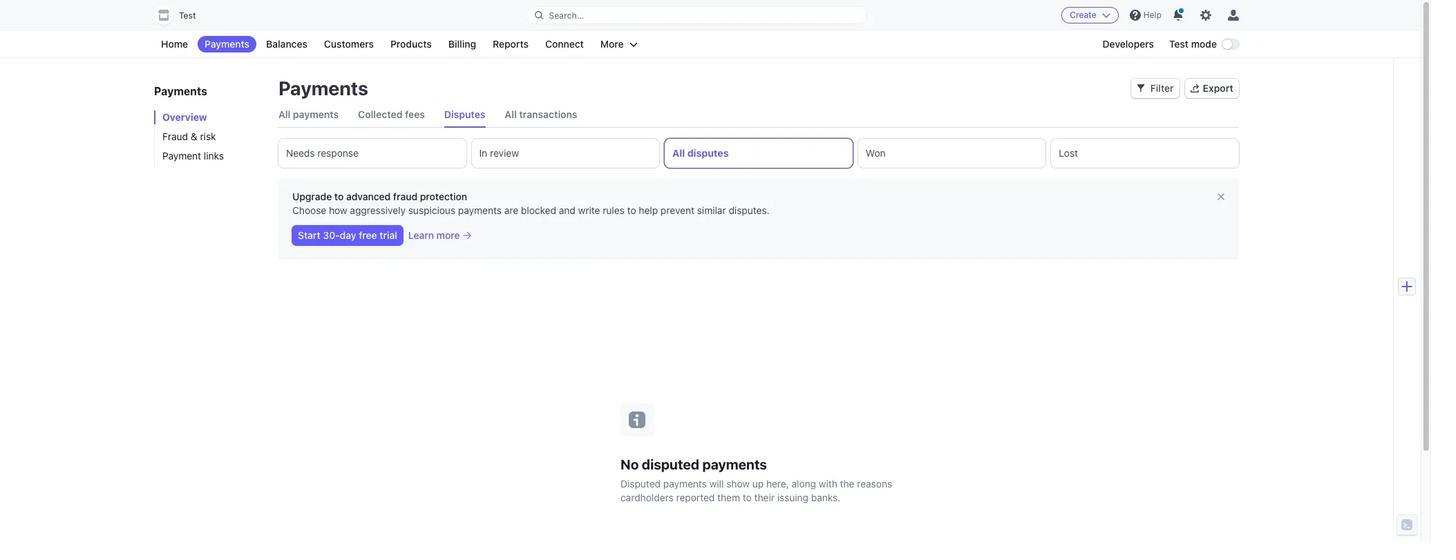 Task type: vqa. For each thing, say whether or not it's contained in the screenshot.
All related to All disputes
yes



Task type: describe. For each thing, give the bounding box(es) containing it.
in review
[[479, 147, 519, 159]]

payment links link
[[154, 149, 265, 163]]

Search… text field
[[527, 7, 866, 24]]

start 30-day free trial button
[[292, 226, 403, 245]]

0 horizontal spatial to
[[334, 191, 344, 203]]

create
[[1070, 10, 1097, 20]]

disputes.
[[729, 205, 770, 216]]

export button
[[1185, 79, 1239, 98]]

1 vertical spatial to
[[627, 205, 636, 216]]

day
[[340, 229, 356, 241]]

home
[[161, 38, 188, 50]]

svg image
[[1137, 84, 1145, 93]]

more
[[437, 229, 460, 241]]

how
[[329, 205, 347, 216]]

upgrade to advanced fraud protection choose how aggressively suspicious payments are blocked and write rules to help prevent similar disputes.
[[292, 191, 770, 216]]

filter button
[[1131, 79, 1179, 98]]

choose
[[292, 205, 326, 216]]

connect
[[545, 38, 584, 50]]

blocked
[[521, 205, 556, 216]]

protection
[[420, 191, 467, 203]]

customers link
[[317, 36, 381, 53]]

banks.
[[811, 492, 841, 503]]

needs response button
[[279, 139, 466, 168]]

won
[[866, 147, 886, 159]]

test button
[[154, 6, 210, 25]]

payment links
[[162, 150, 224, 162]]

reported
[[676, 492, 715, 503]]

learn
[[408, 229, 434, 241]]

tab list containing needs response
[[279, 139, 1239, 168]]

payments inside all payments link
[[293, 109, 339, 120]]

disputes link
[[444, 102, 485, 127]]

more button
[[594, 36, 645, 53]]

connect link
[[538, 36, 591, 53]]

rules
[[603, 205, 625, 216]]

the
[[840, 478, 855, 490]]

write
[[578, 205, 600, 216]]

won button
[[858, 139, 1046, 168]]

fraud & risk
[[162, 131, 216, 142]]

help
[[1144, 10, 1162, 20]]

payments up "show"
[[702, 456, 767, 472]]

lost
[[1059, 147, 1078, 159]]

test mode
[[1169, 38, 1217, 50]]

products
[[390, 38, 432, 50]]

free
[[359, 229, 377, 241]]

payment
[[162, 150, 201, 162]]

response
[[317, 147, 359, 159]]

review
[[490, 147, 519, 159]]

upgrade
[[292, 191, 332, 203]]

all transactions link
[[505, 102, 577, 127]]

here,
[[766, 478, 789, 490]]

billing link
[[441, 36, 483, 53]]

developers
[[1103, 38, 1154, 50]]

fraud
[[393, 191, 418, 203]]

will
[[710, 478, 724, 490]]

risk
[[200, 131, 216, 142]]

Search… search field
[[527, 7, 866, 24]]

are
[[504, 205, 518, 216]]

create button
[[1062, 7, 1119, 23]]

overview
[[162, 111, 207, 123]]

reports link
[[486, 36, 536, 53]]

to inside no disputed payments disputed payments will show up here, along with the reasons cardholders reported them to their issuing banks.
[[743, 492, 752, 503]]



Task type: locate. For each thing, give the bounding box(es) containing it.
all left transactions
[[505, 109, 517, 120]]

0 vertical spatial test
[[179, 10, 196, 21]]

&
[[191, 131, 197, 142]]

issuing
[[777, 492, 809, 503]]

payments up reported
[[663, 478, 707, 490]]

no
[[621, 456, 639, 472]]

their
[[754, 492, 775, 503]]

to up how
[[334, 191, 344, 203]]

30-
[[323, 229, 340, 241]]

test inside button
[[179, 10, 196, 21]]

filter
[[1151, 82, 1174, 94]]

disputes
[[444, 109, 485, 120]]

mode
[[1191, 38, 1217, 50]]

customers
[[324, 38, 374, 50]]

products link
[[384, 36, 439, 53]]

aggressively
[[350, 205, 406, 216]]

payments up all payments
[[279, 77, 368, 100]]

all inside button
[[673, 147, 685, 159]]

payments left are
[[458, 205, 502, 216]]

all transactions
[[505, 109, 577, 120]]

disputed
[[642, 456, 699, 472]]

all left disputes
[[673, 147, 685, 159]]

start
[[298, 229, 320, 241]]

payments
[[205, 38, 250, 50], [279, 77, 368, 100], [154, 85, 207, 97]]

0 horizontal spatial all
[[279, 109, 291, 120]]

billing
[[448, 38, 476, 50]]

more
[[600, 38, 624, 50]]

payments up 'needs response'
[[293, 109, 339, 120]]

needs
[[286, 147, 315, 159]]

transactions
[[519, 109, 577, 120]]

payments
[[293, 109, 339, 120], [458, 205, 502, 216], [702, 456, 767, 472], [663, 478, 707, 490]]

tab list up disputes.
[[279, 139, 1239, 168]]

with
[[819, 478, 838, 490]]

search…
[[549, 10, 584, 20]]

payments inside the upgrade to advanced fraud protection choose how aggressively suspicious payments are blocked and write rules to help prevent similar disputes.
[[458, 205, 502, 216]]

export
[[1203, 82, 1234, 94]]

fraud & risk link
[[154, 130, 265, 144]]

balances
[[266, 38, 307, 50]]

learn more
[[408, 229, 460, 241]]

them
[[718, 492, 740, 503]]

up
[[753, 478, 764, 490]]

all up needs
[[279, 109, 291, 120]]

test for test mode
[[1169, 38, 1189, 50]]

lost button
[[1051, 139, 1239, 168]]

all disputes
[[673, 147, 729, 159]]

learn more link
[[408, 229, 471, 243]]

fraud
[[162, 131, 188, 142]]

disputed
[[621, 478, 661, 490]]

overview link
[[154, 111, 265, 124]]

2 horizontal spatial to
[[743, 492, 752, 503]]

2 vertical spatial to
[[743, 492, 752, 503]]

all for all disputes
[[673, 147, 685, 159]]

reasons
[[857, 478, 892, 490]]

no disputed payments disputed payments will show up here, along with the reasons cardholders reported them to their issuing banks.
[[621, 456, 892, 503]]

similar
[[697, 205, 726, 216]]

show
[[727, 478, 750, 490]]

links
[[204, 150, 224, 162]]

developers link
[[1096, 36, 1161, 53]]

all payments link
[[279, 102, 339, 127]]

and
[[559, 205, 576, 216]]

start 30-day free trial
[[298, 229, 397, 241]]

needs response
[[286, 147, 359, 159]]

in
[[479, 147, 487, 159]]

1 tab list from the top
[[279, 102, 1239, 128]]

0 vertical spatial to
[[334, 191, 344, 203]]

payments right home
[[205, 38, 250, 50]]

test for test
[[179, 10, 196, 21]]

0 horizontal spatial test
[[179, 10, 196, 21]]

collected fees
[[358, 109, 425, 120]]

all disputes button
[[665, 139, 853, 168]]

cardholders
[[621, 492, 674, 503]]

to
[[334, 191, 344, 203], [627, 205, 636, 216], [743, 492, 752, 503]]

along
[[792, 478, 816, 490]]

in review button
[[472, 139, 659, 168]]

1 vertical spatial test
[[1169, 38, 1189, 50]]

tab list
[[279, 102, 1239, 128], [279, 139, 1239, 168]]

payments up overview
[[154, 85, 207, 97]]

home link
[[154, 36, 195, 53]]

balances link
[[259, 36, 314, 53]]

all for all payments
[[279, 109, 291, 120]]

test
[[179, 10, 196, 21], [1169, 38, 1189, 50]]

trial
[[380, 229, 397, 241]]

2 horizontal spatial all
[[673, 147, 685, 159]]

tab list containing all payments
[[279, 102, 1239, 128]]

tab list up all disputes button
[[279, 102, 1239, 128]]

advanced
[[346, 191, 391, 203]]

all payments
[[279, 109, 339, 120]]

to left help
[[627, 205, 636, 216]]

disputes
[[687, 147, 729, 159]]

suspicious
[[408, 205, 456, 216]]

payments link
[[198, 36, 256, 53]]

1 vertical spatial tab list
[[279, 139, 1239, 168]]

notifications image
[[1173, 10, 1184, 21]]

collected fees link
[[358, 102, 425, 127]]

all for all transactions
[[505, 109, 517, 120]]

1 horizontal spatial test
[[1169, 38, 1189, 50]]

prevent
[[661, 205, 695, 216]]

collected
[[358, 109, 403, 120]]

all
[[279, 109, 291, 120], [505, 109, 517, 120], [673, 147, 685, 159]]

reports
[[493, 38, 529, 50]]

1 horizontal spatial all
[[505, 109, 517, 120]]

1 horizontal spatial to
[[627, 205, 636, 216]]

0 vertical spatial tab list
[[279, 102, 1239, 128]]

fees
[[405, 109, 425, 120]]

test left the mode
[[1169, 38, 1189, 50]]

to down "show"
[[743, 492, 752, 503]]

help button
[[1124, 4, 1167, 26]]

2 tab list from the top
[[279, 139, 1239, 168]]

test up home
[[179, 10, 196, 21]]

help
[[639, 205, 658, 216]]



